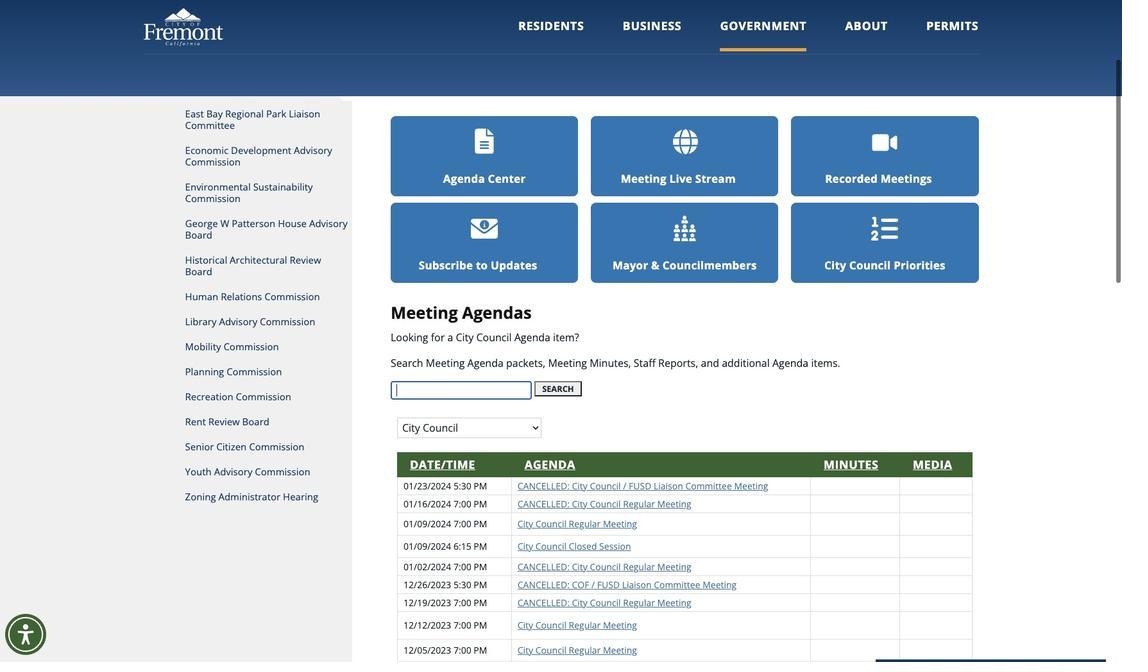 Task type: vqa. For each thing, say whether or not it's contained in the screenshot.
5:30 to the bottom
yes



Task type: locate. For each thing, give the bounding box(es) containing it.
3 cancelled: city council regular meeting link from the top
[[518, 596, 691, 609]]

advisory inside george w patterson house advisory board
[[309, 217, 347, 230]]

commission up george
[[185, 192, 241, 205]]

pm up 12/26/2023 5:30 pm
[[474, 560, 487, 573]]

liaison inside 'east bay regional park liaison committee'
[[289, 107, 320, 120]]

01/09/2024 down the 01/16/2024
[[404, 518, 451, 530]]

Search text field
[[338, 61, 784, 89]]

search down looking
[[391, 356, 423, 370]]

liaison for park
[[289, 107, 320, 120]]

font size: link
[[913, 83, 950, 94]]

1 7:00 from the top
[[454, 498, 471, 510]]

city inside meeting agendas looking for a city council agenda item?
[[456, 330, 474, 344]]

advisory inside economic development advisory commission
[[294, 144, 332, 157]]

search meeting agenda packets, meeting minutes, staff reports, and additional agenda items.
[[391, 356, 840, 370]]

7:00 down 12/26/2023 5:30 pm
[[454, 596, 471, 609]]

2 city council regular meeting link from the top
[[518, 619, 637, 631]]

1 vertical spatial agenda center link
[[391, 116, 578, 196]]

2 vertical spatial liaison
[[622, 578, 651, 591]]

4 pm from the top
[[474, 540, 487, 552]]

2 city council regular meeting from the top
[[518, 619, 637, 631]]

government link
[[391, 12, 438, 22], [720, 18, 807, 51]]

7:00 for 01/16/2024
[[454, 498, 471, 510]]

library advisory commission
[[185, 315, 315, 328]]

1 city council regular meeting from the top
[[518, 518, 637, 530]]

agenda link
[[525, 456, 575, 472]]

0 vertical spatial search
[[391, 356, 423, 370]]

pm down 12/26/2023 5:30 pm
[[474, 596, 487, 609]]

5:30
[[454, 480, 471, 492], [454, 578, 471, 591]]

city council regular meeting for 12/05/2023 7:00 pm
[[518, 644, 637, 656]]

review inside the rent review board link
[[208, 415, 240, 428]]

0 vertical spatial committee
[[185, 119, 235, 132]]

7:00 down 12/12/2023 7:00 pm
[[454, 644, 471, 656]]

0 vertical spatial center
[[477, 12, 502, 22]]

None text field
[[391, 381, 532, 399]]

1 pm from the top
[[474, 480, 487, 492]]

agenda center link
[[446, 12, 502, 22], [391, 116, 578, 196]]

subscribe to updates
[[419, 258, 537, 272]]

agendas
[[462, 301, 532, 324]]

/
[[623, 480, 626, 492], [591, 578, 595, 591]]

1 horizontal spatial government
[[720, 18, 807, 33]]

rent review board link
[[143, 409, 352, 434]]

government inside government » agenda center city council
[[391, 12, 438, 22]]

pm down 12/12/2023 7:00 pm
[[474, 644, 487, 656]]

a leader with six people underneath image
[[671, 215, 698, 242]]

cancelled: for 01/23/2024 5:30 pm
[[518, 480, 570, 492]]

council inside meeting agendas looking for a city council agenda item?
[[476, 330, 512, 344]]

closed
[[569, 540, 597, 552]]

0 vertical spatial 5:30
[[454, 480, 471, 492]]

5 pm from the top
[[474, 560, 487, 573]]

3 7:00 from the top
[[454, 560, 471, 573]]

2 vertical spatial city council regular meeting link
[[518, 644, 637, 656]]

commission down planning commission link at left bottom
[[236, 390, 291, 403]]

pm down 01/02/2024 7:00 pm
[[474, 578, 487, 591]]

0 horizontal spatial fusd
[[597, 578, 620, 591]]

1 vertical spatial 5:30
[[454, 578, 471, 591]]

board
[[185, 228, 212, 241], [185, 265, 212, 278], [242, 415, 269, 428]]

1 horizontal spatial fusd
[[629, 480, 651, 492]]

cancelled: city council regular meeting down session
[[518, 560, 691, 573]]

cancelled: for 12/26/2023 5:30 pm
[[518, 578, 570, 591]]

minutes
[[824, 456, 879, 472]]

pm down 12/19/2023 7:00 pm
[[474, 619, 487, 631]]

1 vertical spatial search
[[542, 383, 574, 394]]

3 city council regular meeting from the top
[[518, 644, 637, 656]]

0 vertical spatial 01/09/2024
[[404, 518, 451, 530]]

review inside historical architectural review board
[[290, 253, 321, 266]]

liaison for fusd
[[622, 578, 651, 591]]

01/09/2024 up 01/02/2024
[[404, 540, 451, 552]]

3 city council regular meeting link from the top
[[518, 644, 637, 656]]

1 horizontal spatial review
[[290, 253, 321, 266]]

0 vertical spatial city council regular meeting link
[[518, 518, 637, 530]]

pm down 01/16/2024 7:00 pm
[[474, 518, 487, 530]]

feedback
[[866, 82, 903, 94]]

review up citizen
[[208, 415, 240, 428]]

commission up hearing
[[255, 465, 310, 478]]

george
[[185, 217, 218, 230]]

cancelled: city council regular meeting down cancelled: cof / fusd liaison committee meeting
[[518, 596, 691, 609]]

items.
[[811, 356, 840, 370]]

board up human
[[185, 265, 212, 278]]

city council regular meeting for 12/12/2023 7:00 pm
[[518, 619, 637, 631]]

0 vertical spatial fusd
[[629, 480, 651, 492]]

12/19/2023
[[404, 596, 451, 609]]

2 vertical spatial cancelled: city council regular meeting
[[518, 596, 691, 609]]

/ right the cof
[[591, 578, 595, 591]]

city council regular meeting link for 12/05/2023 7:00 pm
[[518, 644, 637, 656]]

commission down "human relations commission"
[[260, 315, 315, 328]]

/ up session
[[623, 480, 626, 492]]

meeting inside meeting agendas looking for a city council agenda item?
[[391, 301, 458, 324]]

0 vertical spatial /
[[623, 480, 626, 492]]

liaison
[[289, 107, 320, 120], [654, 480, 683, 492], [622, 578, 651, 591]]

0 vertical spatial review
[[290, 253, 321, 266]]

12/26/2023 5:30 pm
[[404, 578, 487, 591]]

pm for 01/16/2024 7:00 pm
[[474, 498, 487, 510]]

cancelled: cof / fusd liaison committee meeting
[[518, 578, 737, 591]]

city council regular meeting
[[518, 518, 637, 530], [518, 619, 637, 631], [518, 644, 637, 656]]

7:00 up 6:15
[[454, 518, 471, 530]]

3 cancelled: city council regular meeting from the top
[[518, 596, 691, 609]]

rent review board
[[185, 415, 269, 428]]

1 vertical spatial board
[[185, 265, 212, 278]]

ordered list image
[[871, 217, 898, 241]]

7:00 down 12/19/2023 7:00 pm
[[454, 619, 471, 631]]

priorities
[[894, 258, 945, 272]]

minutes link
[[824, 456, 879, 472]]

council inside government » agenda center city council
[[447, 22, 542, 58]]

2 cancelled: from the top
[[518, 498, 570, 510]]

commission down the rent review board link
[[249, 440, 304, 453]]

5 7:00 from the top
[[454, 619, 471, 631]]

center down file lines image
[[488, 171, 526, 186]]

historical architectural review board link
[[143, 248, 352, 284]]

w
[[220, 217, 229, 230]]

1 vertical spatial city council regular meeting link
[[518, 619, 637, 631]]

committee
[[185, 119, 235, 132], [685, 480, 732, 492], [654, 578, 700, 591]]

0 horizontal spatial review
[[208, 415, 240, 428]]

2 5:30 from the top
[[454, 578, 471, 591]]

6 7:00 from the top
[[454, 644, 471, 656]]

01/09/2024
[[404, 518, 451, 530], [404, 540, 451, 552]]

2 vertical spatial board
[[242, 415, 269, 428]]

advisory down relations at top
[[219, 315, 257, 328]]

3 pm from the top
[[474, 518, 487, 530]]

human
[[185, 290, 218, 303]]

01/09/2024 for 01/09/2024 6:15 pm
[[404, 540, 451, 552]]

environmental sustainability commission
[[185, 180, 313, 205]]

pm for 01/09/2024 7:00 pm
[[474, 518, 487, 530]]

5:30 up 01/16/2024 7:00 pm
[[454, 480, 471, 492]]

human relations commission link
[[143, 284, 352, 309]]

1 vertical spatial /
[[591, 578, 595, 591]]

1 horizontal spatial /
[[623, 480, 626, 492]]

agenda inside meeting agendas looking for a city council agenda item?
[[514, 330, 550, 344]]

0 vertical spatial board
[[185, 228, 212, 241]]

advisory up sustainability
[[294, 144, 332, 157]]

1 horizontal spatial liaison
[[622, 578, 651, 591]]

center
[[477, 12, 502, 22], [488, 171, 526, 186]]

pm right 6:15
[[474, 540, 487, 552]]

pm up 01/16/2024 7:00 pm
[[474, 480, 487, 492]]

1 vertical spatial committee
[[685, 480, 732, 492]]

east bay regional park liaison committee
[[185, 107, 320, 132]]

9 pm from the top
[[474, 644, 487, 656]]

residents link
[[518, 18, 584, 51]]

government
[[391, 12, 438, 22], [720, 18, 807, 33]]

reports,
[[658, 356, 698, 370]]

pm for 12/05/2023 7:00 pm
[[474, 644, 487, 656]]

relations
[[221, 290, 262, 303]]

1 cancelled: city council regular meeting from the top
[[518, 498, 691, 510]]

government for government » agenda center city council
[[391, 12, 438, 22]]

meeting
[[621, 171, 666, 186], [391, 301, 458, 324], [426, 356, 465, 370], [548, 356, 587, 370], [734, 480, 768, 492], [657, 498, 691, 510], [603, 518, 637, 530], [657, 560, 691, 573], [703, 578, 737, 591], [657, 596, 691, 609], [603, 619, 637, 631], [603, 644, 637, 656]]

committee inside 'east bay regional park liaison committee'
[[185, 119, 235, 132]]

business link
[[623, 18, 682, 51]]

review down house
[[290, 253, 321, 266]]

planning
[[185, 365, 224, 378]]

center right the »
[[477, 12, 502, 22]]

business
[[623, 18, 682, 33]]

zoning
[[185, 490, 216, 503]]

7:00 down 01/23/2024 5:30 pm
[[454, 498, 471, 510]]

5 cancelled: from the top
[[518, 596, 570, 609]]

0 vertical spatial city council regular meeting
[[518, 518, 637, 530]]

cancelled:
[[518, 480, 570, 492], [518, 498, 570, 510], [518, 560, 570, 573], [518, 578, 570, 591], [518, 596, 570, 609]]

12/05/2023
[[404, 644, 451, 656]]

historical architectural review board
[[185, 253, 321, 278]]

search for search meeting agenda packets, meeting minutes, staff reports, and additional agenda items.
[[391, 356, 423, 370]]

0 vertical spatial cancelled: city council regular meeting link
[[518, 498, 691, 510]]

1 cancelled: from the top
[[518, 480, 570, 492]]

0 horizontal spatial government
[[391, 12, 438, 22]]

2 7:00 from the top
[[454, 518, 471, 530]]

1 horizontal spatial search
[[542, 383, 574, 394]]

font size:
[[913, 83, 950, 94]]

7:00 down 6:15
[[454, 560, 471, 573]]

citizen
[[216, 440, 247, 453]]

1 vertical spatial city council regular meeting
[[518, 619, 637, 631]]

7:00
[[454, 498, 471, 510], [454, 518, 471, 530], [454, 560, 471, 573], [454, 596, 471, 609], [454, 619, 471, 631], [454, 644, 471, 656]]

board inside the rent review board link
[[242, 415, 269, 428]]

5:30 up 12/19/2023 7:00 pm
[[454, 578, 471, 591]]

pm for 01/09/2024 6:15 pm
[[474, 540, 487, 552]]

council
[[447, 22, 542, 58], [204, 82, 238, 95], [849, 258, 891, 272], [476, 330, 512, 344], [590, 480, 621, 492], [590, 498, 621, 510], [536, 518, 566, 530], [536, 540, 566, 552], [590, 560, 621, 573], [590, 596, 621, 609], [536, 619, 566, 631], [536, 644, 566, 656]]

for
[[431, 330, 445, 344]]

2 pm from the top
[[474, 498, 487, 510]]

cancelled: city council regular meeting down cancelled: city council / fusd liaison committee meeting
[[518, 498, 691, 510]]

commission up environmental
[[185, 155, 241, 168]]

board down recreation commission link
[[242, 415, 269, 428]]

3 cancelled: from the top
[[518, 560, 570, 573]]

city council regular meeting link for 01/09/2024 7:00 pm
[[518, 518, 637, 530]]

1 vertical spatial 01/09/2024
[[404, 540, 451, 552]]

minutes,
[[590, 356, 631, 370]]

2 vertical spatial cancelled: city council regular meeting link
[[518, 596, 691, 609]]

8 pm from the top
[[474, 619, 487, 631]]

2 cancelled: city council regular meeting from the top
[[518, 560, 691, 573]]

commission
[[185, 155, 241, 168], [185, 192, 241, 205], [265, 290, 320, 303], [260, 315, 315, 328], [224, 340, 279, 353], [227, 365, 282, 378], [236, 390, 291, 403], [249, 440, 304, 453], [255, 465, 310, 478]]

commission inside economic development advisory commission
[[185, 155, 241, 168]]

administrator
[[218, 490, 280, 503]]

george w patterson house advisory board
[[185, 217, 347, 241]]

review
[[290, 253, 321, 266], [208, 415, 240, 428]]

cancelled: city council / fusd liaison committee meeting
[[518, 480, 768, 492]]

city council regular meeting link for 12/12/2023 7:00 pm
[[518, 619, 637, 631]]

2 vertical spatial committee
[[654, 578, 700, 591]]

board inside historical architectural review board
[[185, 265, 212, 278]]

government for government
[[720, 18, 807, 33]]

7 pm from the top
[[474, 596, 487, 609]]

01/09/2024 for 01/09/2024 7:00 pm
[[404, 518, 451, 530]]

pm down 01/23/2024 5:30 pm
[[474, 498, 487, 510]]

2 01/09/2024 from the top
[[404, 540, 451, 552]]

01/02/2024 7:00 pm
[[404, 560, 487, 573]]

economic development advisory commission link
[[143, 138, 352, 174]]

recorded meetings
[[825, 171, 932, 186]]

1 horizontal spatial government link
[[720, 18, 807, 51]]

1 vertical spatial liaison
[[654, 480, 683, 492]]

1 5:30 from the top
[[454, 480, 471, 492]]

cancelled: city council regular meeting link down cancelled: city council / fusd liaison committee meeting
[[518, 498, 691, 510]]

1 vertical spatial cancelled: city council regular meeting
[[518, 560, 691, 573]]

cancelled: city council regular meeting link down cancelled: cof / fusd liaison committee meeting
[[518, 596, 691, 609]]

advisory right house
[[309, 217, 347, 230]]

cancelled: for 01/16/2024 7:00 pm
[[518, 498, 570, 510]]

pm for 12/26/2023 5:30 pm
[[474, 578, 487, 591]]

1 city council regular meeting link from the top
[[518, 518, 637, 530]]

6 pm from the top
[[474, 578, 487, 591]]

1 01/09/2024 from the top
[[404, 518, 451, 530]]

board up historical
[[185, 228, 212, 241]]

1 cancelled: city council regular meeting link from the top
[[518, 498, 691, 510]]

search inside button
[[542, 383, 574, 394]]

pm for 12/19/2023 7:00 pm
[[474, 596, 487, 609]]

4 cancelled: from the top
[[518, 578, 570, 591]]

1 vertical spatial cancelled: city council regular meeting link
[[518, 560, 691, 573]]

cancelled: city council regular meeting link down session
[[518, 560, 691, 573]]

1 vertical spatial fusd
[[597, 578, 620, 591]]

0 horizontal spatial search
[[391, 356, 423, 370]]

media link
[[913, 456, 952, 472]]

east
[[185, 107, 204, 120]]

residents
[[518, 18, 584, 33]]

2 cancelled: city council regular meeting link from the top
[[518, 560, 691, 573]]

0 horizontal spatial liaison
[[289, 107, 320, 120]]

1 vertical spatial review
[[208, 415, 240, 428]]

search down 'packets,'
[[542, 383, 574, 394]]

stay connected image
[[876, 658, 1105, 662]]

search button
[[534, 381, 582, 396]]

size:
[[932, 83, 950, 94]]

subscribe to updates link
[[391, 203, 578, 283]]

city
[[391, 22, 441, 58], [185, 82, 202, 95], [824, 258, 846, 272], [456, 330, 474, 344], [572, 480, 588, 492], [572, 498, 588, 510], [518, 518, 533, 530], [518, 540, 533, 552], [572, 560, 588, 573], [572, 596, 588, 609], [518, 619, 533, 631], [518, 644, 533, 656]]

feedback link
[[853, 82, 903, 94]]

meetings
[[881, 171, 932, 186]]

0 vertical spatial cancelled: city council regular meeting
[[518, 498, 691, 510]]

0 vertical spatial liaison
[[289, 107, 320, 120]]

session
[[599, 540, 631, 552]]

city council priorities link
[[791, 203, 979, 283]]

2 vertical spatial city council regular meeting
[[518, 644, 637, 656]]

4 7:00 from the top
[[454, 596, 471, 609]]



Task type: describe. For each thing, give the bounding box(es) containing it.
12/26/2023
[[404, 578, 451, 591]]

globe image
[[671, 129, 698, 155]]

george w patterson house advisory board link
[[143, 211, 352, 248]]

search for search
[[542, 383, 574, 394]]

12/12/2023 7:00 pm
[[404, 619, 487, 631]]

youth advisory commission
[[185, 465, 310, 478]]

subscribe
[[419, 258, 473, 272]]

1 vertical spatial center
[[488, 171, 526, 186]]

city council link
[[143, 76, 352, 101]]

7:00 for 12/19/2023
[[454, 596, 471, 609]]

government » agenda center city council
[[391, 12, 542, 58]]

cancelled: city council regular meeting for 01/16/2024 7:00 pm
[[518, 498, 691, 510]]

senior
[[185, 440, 214, 453]]

cancelled: for 12/19/2023 7:00 pm
[[518, 596, 570, 609]]

council inside "link"
[[849, 258, 891, 272]]

7:00 for 01/09/2024
[[454, 518, 471, 530]]

&
[[651, 258, 660, 272]]

agenda inside government » agenda center city council
[[446, 12, 475, 22]]

cancelled: city council regular meeting link for 01/16/2024 7:00 pm
[[518, 498, 691, 510]]

0 horizontal spatial government link
[[391, 12, 438, 22]]

committee for cancelled: cof / fusd liaison committee meeting
[[654, 578, 700, 591]]

board inside george w patterson house advisory board
[[185, 228, 212, 241]]

7:00 for 12/05/2023
[[454, 644, 471, 656]]

cancelled: city council regular meeting for 12/19/2023 7:00 pm
[[518, 596, 691, 609]]

01/09/2024 7:00 pm
[[404, 518, 487, 530]]

01/23/2024
[[404, 480, 451, 492]]

mayor & councilmembers
[[613, 258, 757, 272]]

city inside government » agenda center city council
[[391, 22, 441, 58]]

date/time link
[[410, 456, 475, 472]]

to
[[476, 258, 488, 272]]

meeting live stream
[[621, 171, 736, 186]]

city council regular meeting for 01/09/2024 7:00 pm
[[518, 518, 637, 530]]

pm for 12/12/2023 7:00 pm
[[474, 619, 487, 631]]

media
[[913, 456, 952, 472]]

youth advisory commission link
[[143, 459, 352, 484]]

historical
[[185, 253, 227, 266]]

house
[[278, 217, 307, 230]]

councilmembers
[[663, 258, 757, 272]]

economic
[[185, 144, 229, 157]]

+ link
[[955, 82, 969, 94]]

economic development advisory commission
[[185, 144, 332, 168]]

commission down library advisory commission link
[[224, 340, 279, 353]]

- link
[[969, 82, 981, 94]]

a
[[447, 330, 453, 344]]

5:30 for 12/26/2023
[[454, 578, 471, 591]]

rent
[[185, 415, 206, 428]]

0 vertical spatial agenda center link
[[446, 12, 502, 22]]

recorded
[[825, 171, 878, 186]]

item?
[[553, 330, 579, 344]]

01/02/2024
[[404, 560, 451, 573]]

regional
[[225, 107, 264, 120]]

center inside government » agenda center city council
[[477, 12, 502, 22]]

zoning administrator hearing
[[185, 490, 318, 503]]

cancelled: cof / fusd liaison committee meeting link
[[518, 578, 737, 591]]

staff
[[634, 356, 656, 370]]

city inside city council priorities "link"
[[824, 258, 846, 272]]

library advisory commission link
[[143, 309, 352, 334]]

cancelled: city council / fusd liaison committee meeting link
[[518, 480, 768, 492]]

planning commission
[[185, 365, 282, 378]]

pm for 01/23/2024 5:30 pm
[[474, 480, 487, 492]]

mobility
[[185, 340, 221, 353]]

commission up library advisory commission
[[265, 290, 320, 303]]

date/time
[[410, 456, 475, 472]]

additional
[[722, 356, 770, 370]]

library
[[185, 315, 217, 328]]

mayor
[[613, 258, 648, 272]]

hearing
[[283, 490, 318, 503]]

subscribe image
[[471, 219, 498, 239]]

2 horizontal spatial liaison
[[654, 480, 683, 492]]

sustainability
[[253, 180, 313, 193]]

recreation
[[185, 390, 233, 403]]

looking
[[391, 330, 428, 344]]

file lines image
[[471, 129, 498, 155]]

architectural
[[230, 253, 287, 266]]

12/12/2023
[[404, 619, 451, 631]]

stream
[[695, 171, 736, 186]]

committee for east bay regional park liaison committee
[[185, 119, 235, 132]]

park
[[266, 107, 286, 120]]

planning commission link
[[143, 359, 352, 384]]

meeting agendas looking for a city council agenda item?
[[391, 301, 579, 344]]

7:00 for 01/02/2024
[[454, 560, 471, 573]]

commission down mobility commission link
[[227, 365, 282, 378]]

12/05/2023 7:00 pm
[[404, 644, 487, 656]]

recreation commission link
[[143, 384, 352, 409]]

permits
[[926, 18, 979, 33]]

permits link
[[926, 18, 979, 51]]

commission inside environmental sustainability commission
[[185, 192, 241, 205]]

human relations commission
[[185, 290, 320, 303]]

cancelled: city council regular meeting link for 01/02/2024 7:00 pm
[[518, 560, 691, 573]]

video camera image
[[871, 129, 898, 155]]

advisory down citizen
[[214, 465, 252, 478]]

bay
[[206, 107, 223, 120]]

environmental sustainability commission link
[[143, 174, 352, 211]]

live
[[669, 171, 692, 186]]

packets,
[[506, 356, 545, 370]]

5:30 for 01/23/2024
[[454, 480, 471, 492]]

recorded meetings link
[[791, 116, 979, 196]]

development
[[231, 144, 291, 157]]

0 horizontal spatial /
[[591, 578, 595, 591]]

senior citizen commission
[[185, 440, 304, 453]]

youth
[[185, 465, 212, 478]]

cancelled: city council regular meeting for 01/02/2024 7:00 pm
[[518, 560, 691, 573]]

pm for 01/02/2024 7:00 pm
[[474, 560, 487, 573]]

-
[[979, 82, 981, 94]]

meeting inside meeting live stream link
[[621, 171, 666, 186]]

7:00 for 12/12/2023
[[454, 619, 471, 631]]

6:15
[[454, 540, 471, 552]]

city council
[[185, 82, 238, 95]]

environmental
[[185, 180, 251, 193]]

city inside city council link
[[185, 82, 202, 95]]

city council priorities
[[824, 258, 945, 272]]

cancelled: city council regular meeting link for 12/19/2023 7:00 pm
[[518, 596, 691, 609]]

cancelled: for 01/02/2024 7:00 pm
[[518, 560, 570, 573]]

01/16/2024 7:00 pm
[[404, 498, 487, 510]]

12/19/2023 7:00 pm
[[404, 596, 487, 609]]



